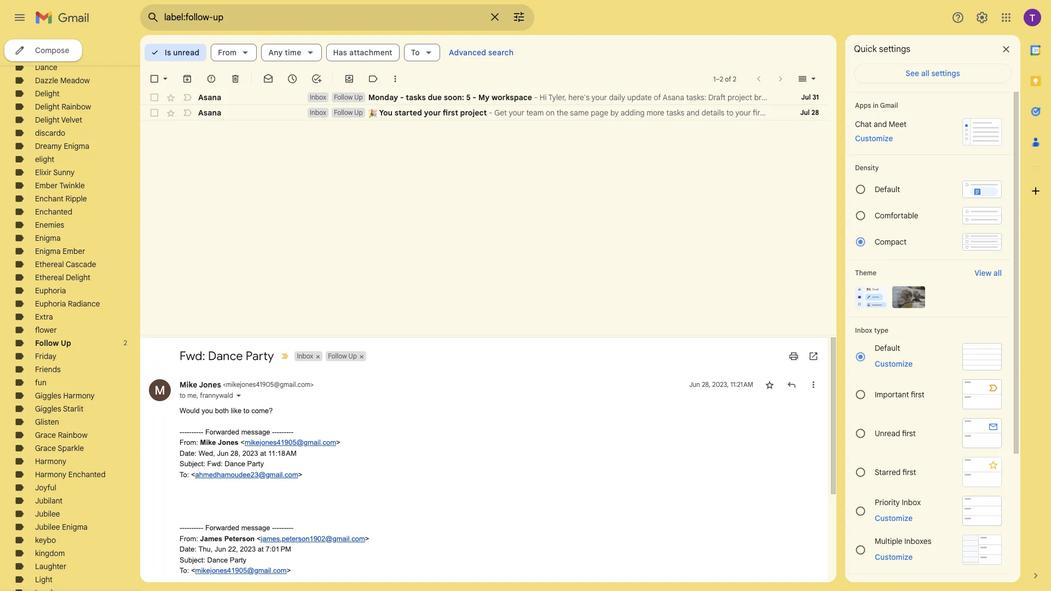 Task type: describe. For each thing, give the bounding box(es) containing it.
1 monday from the left
[[368, 93, 398, 102]]

2023 for dance
[[242, 449, 258, 457]]

add to tasks image
[[311, 73, 322, 84]]

kickoff
[[808, 93, 831, 102]]

giggles starlit link
[[35, 404, 83, 414]]

2 inside navigation
[[124, 339, 127, 347]]

jones inside ---------- forwarded message --------- from: mike jones < mikejones41905@gmail.com > date: wed, jun 28, 2023 at 11:18 am subject: fwd: dance party to:  < ahmedhamoudee23@gmail.com >
[[218, 439, 239, 447]]

dance inside ---------- forwarded message --------- from: mike jones < mikejones41905@gmail.com > date: wed, jun 28, 2023 at 11:18 am subject: fwd: dance party to:  < ahmedhamoudee23@gmail.com >
[[225, 460, 245, 468]]

kingdom
[[35, 549, 65, 558]]

0 vertical spatial project
[[728, 93, 752, 102]]

giggles for giggles harmony
[[35, 391, 61, 401]]

inboxes
[[904, 536, 932, 546]]

schedule
[[774, 93, 806, 102]]

0 vertical spatial mikejones41905@gmail.com link
[[245, 439, 336, 447]]

31
[[813, 93, 819, 101]]

giggles starlit
[[35, 404, 83, 414]]

get
[[896, 93, 908, 102]]

1 my from the left
[[478, 93, 490, 102]]

like
[[231, 406, 242, 415]]

see
[[906, 68, 919, 78]]

labels image
[[368, 73, 379, 84]]

laughter
[[35, 562, 66, 572]]

jun for ---------- forwarded message --------- from: mike jones < mikejones41905@gmail.com > date: wed, jun 28, 2023 at 11:18 am subject: fwd: dance party to:  < ahmedhamoudee23@gmail.com >
[[217, 449, 228, 457]]

enchant ripple
[[35, 194, 87, 204]]

twinkle
[[59, 181, 85, 191]]

elixir
[[35, 168, 52, 177]]

delight for delight velvet
[[35, 115, 60, 125]]

starlit
[[63, 404, 83, 414]]

customize inside chat and meet customize
[[855, 134, 893, 143]]

report spam image
[[206, 73, 217, 84]]

2 monday from the left
[[1024, 93, 1051, 102]]

mike inside ---------- forwarded message --------- from: mike jones < mikejones41905@gmail.com > date: wed, jun 28, 2023 at 11:18 am subject: fwd: dance party to:  < ahmedhamoudee23@gmail.com >
[[200, 439, 216, 447]]

delight down cascade
[[66, 273, 90, 282]]

customize for default
[[875, 359, 913, 369]]

message for james.peterson1902@gmail.com
[[241, 524, 270, 532]]

any
[[269, 48, 283, 57]]

date: for date: wed, jun 28, 2023 at 11:18 am
[[180, 449, 197, 457]]

customize button for multiple inboxes
[[868, 550, 919, 564]]

meet
[[889, 119, 907, 129]]

euphoria radiance link
[[35, 299, 100, 309]]

gmail image
[[35, 7, 95, 28]]

both
[[215, 406, 229, 415]]

up inside button
[[349, 352, 357, 360]]

grace for grace sparkle
[[35, 443, 56, 453]]

first: get started using my tasks… hi tyler,  monday
[[875, 93, 1051, 102]]

jul for jul 28
[[800, 108, 810, 117]]

customize button for priority inbox
[[868, 512, 919, 525]]

flower
[[35, 325, 57, 335]]

fwd: dance party
[[180, 348, 274, 363]]

velvet
[[61, 115, 82, 125]]

0 vertical spatial enchanted
[[35, 207, 72, 217]]

jun for ---------- forwarded message --------- from: james peterson < james.peterson1902@gmail.com > date: thu, jun 22, 2023 at 7:01 pm subject: dance party to:  < mikejones41905@gmail.com >
[[215, 545, 226, 553]]

elight
[[35, 154, 54, 164]]

advanced search options image
[[508, 6, 530, 28]]

harmony enchanted link
[[35, 470, 106, 480]]

at for 11:18 am
[[260, 449, 266, 457]]

james
[[200, 535, 222, 543]]

brief,
[[754, 93, 772, 102]]

enchant ripple link
[[35, 194, 87, 204]]

enigma link
[[35, 233, 61, 243]]

jun inside cell
[[689, 380, 700, 388]]

grace sparkle
[[35, 443, 84, 453]]

delete image
[[230, 73, 241, 84]]

tasks
[[406, 93, 426, 102]]

compose button
[[4, 39, 82, 61]]

ethereal cascade
[[35, 259, 96, 269]]

jul for jul 31
[[801, 93, 811, 101]]

all for see
[[921, 68, 929, 78]]

forwarded for peterson
[[205, 524, 239, 532]]

from button
[[211, 44, 257, 61]]

enchant
[[35, 194, 64, 204]]

advanced
[[449, 48, 486, 57]]

james.peterson1902@gmail.com link
[[261, 535, 365, 543]]

unread first
[[875, 428, 916, 438]]

time
[[285, 48, 301, 57]]

enchanted link
[[35, 207, 72, 217]]

me
[[187, 391, 197, 399]]

to: inside ---------- forwarded message --------- from: james peterson < james.peterson1902@gmail.com > date: thu, jun 22, 2023 at 7:01 pm subject: dance party to:  < mikejones41905@gmail.com >
[[180, 567, 189, 575]]

to: inside ---------- forwarded message --------- from: mike jones < mikejones41905@gmail.com > date: wed, jun 28, 2023 at 11:18 am subject: fwd: dance party to:  < ahmedhamoudee23@gmail.com >
[[180, 471, 189, 479]]

ethereal delight
[[35, 273, 90, 282]]

none checkbox inside fwd: dance party main content
[[149, 73, 160, 84]]

0 horizontal spatial ember
[[35, 181, 58, 191]]

cascade
[[66, 259, 96, 269]]

ahmedhamoudee23@gmail.com link
[[195, 471, 298, 479]]

jun 28, 2023, 11:21 am
[[689, 380, 753, 388]]

2 horizontal spatial 2
[[733, 75, 736, 83]]

sunny
[[53, 168, 75, 177]]

Search mail text field
[[164, 12, 482, 23]]

harmony enchanted
[[35, 470, 106, 480]]

density
[[855, 164, 879, 172]]

attachment
[[349, 48, 392, 57]]

5
[[466, 93, 471, 102]]

view all button
[[968, 267, 1008, 280]]

asana for jul 31
[[198, 93, 221, 102]]

1 vertical spatial started
[[395, 108, 422, 118]]

glisten link
[[35, 417, 59, 427]]

quick settings
[[854, 44, 911, 55]]

at for 7:01 pm
[[258, 545, 264, 553]]

archive image
[[182, 73, 193, 84]]

jubilant link
[[35, 496, 63, 506]]

enigma ember
[[35, 246, 85, 256]]

would you both like to come?
[[180, 406, 273, 415]]

grace for grace rainbow
[[35, 430, 56, 440]]

dreamy enigma
[[35, 141, 89, 151]]

important
[[875, 390, 909, 399]]

soon:
[[444, 93, 464, 102]]

joyful
[[35, 483, 56, 493]]

friday
[[35, 351, 56, 361]]

priority
[[875, 497, 900, 507]]

0 vertical spatial started
[[910, 93, 935, 102]]

come?
[[251, 406, 273, 415]]

party inside ---------- forwarded message --------- from: james peterson < james.peterson1902@gmail.com > date: thu, jun 22, 2023 at 7:01 pm subject: dance party to:  < mikejones41905@gmail.com >
[[230, 556, 246, 564]]

support image
[[951, 11, 965, 24]]

is unread
[[165, 48, 199, 57]]

customize button for chat and meet
[[849, 132, 900, 145]]

giggles for giggles starlit
[[35, 404, 61, 414]]

follow inside 'follow up' button
[[328, 352, 347, 360]]

joyful link
[[35, 483, 56, 493]]

move to inbox image
[[344, 73, 355, 84]]

all for view
[[994, 268, 1002, 278]]

0 vertical spatial to
[[180, 391, 186, 399]]

dazzle meadow
[[35, 76, 90, 85]]

dazzle meadow link
[[35, 76, 90, 85]]

dreamy
[[35, 141, 62, 151]]

jun 28, 2023, 11:21 am cell
[[689, 379, 753, 390]]

jul 28
[[800, 108, 819, 117]]

mikejones41905@gmail.com inside ---------- forwarded message --------- from: james peterson < james.peterson1902@gmail.com > date: thu, jun 22, 2023 at 7:01 pm subject: dance party to:  < mikejones41905@gmail.com >
[[195, 567, 287, 575]]

jubilant
[[35, 496, 63, 506]]

date: for date: thu, jun 22, 2023 at 7:01 pm
[[180, 545, 197, 553]]

monday - tasks due soon: 5 - my workspace
[[368, 93, 532, 102]]

quick settings element
[[854, 44, 911, 64]]

discardo
[[35, 128, 65, 138]]

show details image
[[235, 392, 242, 399]]

customize for priority inbox
[[875, 513, 913, 523]]

row inside fwd: dance party main content
[[140, 105, 828, 120]]

1 vertical spatial mikejones41905@gmail.com link
[[195, 567, 287, 575]]

asana for jul 28
[[198, 108, 221, 118]]

ember twinkle
[[35, 181, 85, 191]]

not starred image
[[764, 379, 775, 390]]

,
[[197, 391, 198, 399]]

28, inside jun 28, 2023, 11:21 am cell
[[702, 380, 711, 388]]

chat and meet customize
[[855, 119, 907, 143]]

friends
[[35, 365, 61, 374]]

tasks…
[[970, 93, 994, 102]]

is
[[165, 48, 171, 57]]

customize button for default
[[868, 357, 919, 371]]

search mail image
[[143, 8, 163, 27]]

to button
[[404, 44, 440, 61]]

2 hi from the left
[[996, 93, 1003, 102]]

elight link
[[35, 154, 54, 164]]

keybo link
[[35, 535, 56, 545]]

compose
[[35, 45, 69, 55]]

see all settings button
[[854, 64, 1012, 83]]

elixir sunny link
[[35, 168, 75, 177]]

extra
[[35, 312, 53, 322]]

rainbow for grace rainbow
[[58, 430, 87, 440]]



Task type: locate. For each thing, give the bounding box(es) containing it.
0 horizontal spatial your
[[424, 108, 441, 118]]

2 euphoria from the top
[[35, 299, 66, 309]]

1 vertical spatial jubilee
[[35, 522, 60, 532]]

2 date: from the top
[[180, 545, 197, 553]]

1 vertical spatial enchanted
[[68, 470, 106, 480]]

delight down dazzle
[[35, 89, 60, 99]]

0 vertical spatial mikejones41905@gmail.com
[[226, 380, 310, 388]]

1 vertical spatial mikejones41905@gmail.com
[[245, 439, 336, 447]]

2 ethereal from the top
[[35, 273, 64, 282]]

flower link
[[35, 325, 57, 335]]

priority inbox
[[875, 497, 921, 507]]

28, up the 'ahmedhamoudee23@gmail.com'
[[230, 449, 240, 457]]

2023,
[[712, 380, 729, 388]]

sparkle
[[58, 443, 84, 453]]

0 horizontal spatial fwd:
[[180, 348, 205, 363]]

1 horizontal spatial ember
[[63, 246, 85, 256]]

first for important first
[[911, 390, 925, 399]]

0 horizontal spatial tyler,
[[548, 93, 566, 102]]

1 vertical spatial all
[[994, 268, 1002, 278]]

28, inside ---------- forwarded message --------- from: mike jones < mikejones41905@gmail.com > date: wed, jun 28, 2023 at 11:18 am subject: fwd: dance party to:  < ahmedhamoudee23@gmail.com >
[[230, 449, 240, 457]]

subject:
[[180, 460, 205, 468], [180, 556, 205, 564]]

display density element
[[855, 164, 1002, 172]]

from: inside ---------- forwarded message --------- from: james peterson < james.peterson1902@gmail.com > date: thu, jun 22, 2023 at 7:01 pm subject: dance party to:  < mikejones41905@gmail.com >
[[180, 535, 198, 543]]

party down 22,
[[230, 556, 246, 564]]

1 vertical spatial default
[[875, 343, 900, 353]]

to
[[411, 48, 420, 57]]

2023 inside ---------- forwarded message --------- from: mike jones < mikejones41905@gmail.com > date: wed, jun 28, 2023 at 11:18 am subject: fwd: dance party to:  < ahmedhamoudee23@gmail.com >
[[242, 449, 258, 457]]

project
[[728, 93, 752, 102], [460, 108, 487, 118]]

up
[[354, 93, 363, 101], [354, 108, 363, 117], [61, 338, 71, 348], [349, 352, 357, 360]]

2 tyler, from the left
[[1004, 93, 1023, 102]]

0 horizontal spatial all
[[921, 68, 929, 78]]

message up peterson
[[241, 524, 270, 532]]

delight down 'delight' "link"
[[35, 102, 60, 112]]

delight up discardo link
[[35, 115, 60, 125]]

0 vertical spatial party
[[246, 348, 274, 363]]

1 default from the top
[[875, 184, 900, 194]]

first for unread first
[[902, 428, 916, 438]]

1 to: from the top
[[180, 471, 189, 479]]

1 message from the top
[[241, 428, 270, 436]]

delight for delight rainbow
[[35, 102, 60, 112]]

harmony down harmony "link"
[[35, 470, 66, 480]]

project right the draft
[[728, 93, 752, 102]]

1 subject: from the top
[[180, 460, 205, 468]]

first down monday - tasks due soon: 5 - my workspace
[[443, 108, 458, 118]]

1 row from the top
[[140, 90, 1051, 105]]

–
[[716, 75, 720, 83]]

1 vertical spatial from:
[[180, 535, 198, 543]]

0 horizontal spatial 28,
[[230, 449, 240, 457]]

jones down would you both like to come?
[[218, 439, 239, 447]]

dance up dazzle
[[35, 62, 57, 72]]

from: for date: thu, jun 22, 2023 at 7:01 pm
[[180, 535, 198, 543]]

enemies link
[[35, 220, 64, 230]]

started right 'get'
[[910, 93, 935, 102]]

all right 'see'
[[921, 68, 929, 78]]

1 horizontal spatial project
[[728, 93, 752, 102]]

see all settings
[[906, 68, 960, 78]]

first right starred
[[903, 467, 916, 477]]

jones
[[199, 380, 221, 390], [218, 439, 239, 447]]

at
[[260, 449, 266, 457], [258, 545, 264, 553]]

1 horizontal spatial to
[[244, 406, 249, 415]]

euphoria link
[[35, 286, 66, 296]]

0 horizontal spatial settings
[[879, 44, 911, 55]]

compact
[[875, 237, 907, 247]]

any time button
[[261, 44, 322, 61]]

2023 down peterson
[[240, 545, 256, 553]]

toggle split pane mode image
[[797, 73, 808, 84]]

1 horizontal spatial all
[[994, 268, 1002, 278]]

mikejones41905@gmail.com link up 11:18 am
[[245, 439, 336, 447]]

<
[[223, 380, 226, 388], [240, 439, 245, 447], [191, 471, 195, 479], [257, 535, 261, 543], [191, 567, 195, 575]]

harmony
[[63, 391, 95, 401], [35, 457, 66, 466], [35, 470, 66, 480]]

2 vertical spatial party
[[230, 556, 246, 564]]

giggles up glisten
[[35, 404, 61, 414]]

1 forwarded from the top
[[205, 428, 239, 436]]

mikejones41905@gmail.com down 22,
[[195, 567, 287, 575]]

0 horizontal spatial started
[[395, 108, 422, 118]]

first right unread at the right of the page
[[902, 428, 916, 438]]

hi right workspace
[[540, 93, 547, 102]]

first for starred first
[[903, 467, 916, 477]]

up inside navigation
[[61, 338, 71, 348]]

customize down multiple
[[875, 552, 913, 562]]

dance up the 'ahmedhamoudee23@gmail.com'
[[225, 460, 245, 468]]

0 vertical spatial all
[[921, 68, 929, 78]]

from: down would
[[180, 439, 198, 447]]

2023 for party
[[240, 545, 256, 553]]

2 message from the top
[[241, 524, 270, 532]]

1 vertical spatial settings
[[931, 68, 960, 78]]

1 vertical spatial euphoria
[[35, 299, 66, 309]]

forwarded inside ---------- forwarded message --------- from: mike jones < mikejones41905@gmail.com > date: wed, jun 28, 2023 at 11:18 am subject: fwd: dance party to:  < ahmedhamoudee23@gmail.com >
[[205, 428, 239, 436]]

date:
[[180, 449, 197, 457], [180, 545, 197, 553]]

settings inside button
[[931, 68, 960, 78]]

0 vertical spatial jones
[[199, 380, 221, 390]]

from: left james
[[180, 535, 198, 543]]

jubilee enigma link
[[35, 522, 88, 532]]

follow up down move to inbox image
[[334, 93, 363, 101]]

harmony down grace sparkle link
[[35, 457, 66, 466]]

tasks:
[[686, 93, 706, 102]]

fwd: inside ---------- forwarded message --------- from: mike jones < mikejones41905@gmail.com > date: wed, jun 28, 2023 at 11:18 am subject: fwd: dance party to:  < ahmedhamoudee23@gmail.com >
[[207, 460, 223, 468]]

0 horizontal spatial monday
[[368, 93, 398, 102]]

rainbow
[[62, 102, 91, 112], [58, 430, 87, 440]]

settings
[[879, 44, 911, 55], [931, 68, 960, 78]]

date: left the wed, on the left
[[180, 449, 197, 457]]

0 vertical spatial your
[[592, 93, 607, 102]]

ember up cascade
[[63, 246, 85, 256]]

you
[[379, 108, 393, 118]]

enchanted up enemies
[[35, 207, 72, 217]]

jun inside ---------- forwarded message --------- from: mike jones < mikejones41905@gmail.com > date: wed, jun 28, 2023 at 11:18 am subject: fwd: dance party to:  < ahmedhamoudee23@gmail.com >
[[217, 449, 228, 457]]

harmony for harmony "link"
[[35, 457, 66, 466]]

euphoria for euphoria link
[[35, 286, 66, 296]]

1 vertical spatial ethereal
[[35, 273, 64, 282]]

subject: inside ---------- forwarded message --------- from: james peterson < james.peterson1902@gmail.com > date: thu, jun 22, 2023 at 7:01 pm subject: dance party to:  < mikejones41905@gmail.com >
[[180, 556, 205, 564]]

1 horizontal spatial started
[[910, 93, 935, 102]]

mike jones cell
[[180, 380, 314, 390]]

delight rainbow link
[[35, 102, 91, 112]]

2 from: from the top
[[180, 535, 198, 543]]

friday link
[[35, 351, 56, 361]]

1 vertical spatial 2023
[[240, 545, 256, 553]]

ahmedhamoudee23@gmail.com
[[195, 471, 298, 479]]

mike jones < mikejones41905@gmail.com >
[[180, 380, 314, 390]]

2 to: from the top
[[180, 567, 189, 575]]

euphoria down ethereal delight
[[35, 286, 66, 296]]

message
[[241, 428, 270, 436], [241, 524, 270, 532]]

default up comfortable on the top right of the page
[[875, 184, 900, 194]]

Not starred checkbox
[[764, 379, 775, 390]]

follow right inbox button
[[328, 352, 347, 360]]

here's
[[568, 93, 590, 102]]

forwarded inside ---------- forwarded message --------- from: james peterson < james.peterson1902@gmail.com > date: thu, jun 22, 2023 at 7:01 pm subject: dance party to:  < mikejones41905@gmail.com >
[[205, 524, 239, 532]]

follow up down flower link
[[35, 338, 71, 348]]

0 vertical spatial ember
[[35, 181, 58, 191]]

1 horizontal spatial tyler,
[[1004, 93, 1023, 102]]

1 vertical spatial grace
[[35, 443, 56, 453]]

1 vertical spatial mike
[[200, 439, 216, 447]]

delight link
[[35, 89, 60, 99]]

your down due
[[424, 108, 441, 118]]

0 vertical spatial from:
[[180, 439, 198, 447]]

jones up to me , frannywald
[[199, 380, 221, 390]]

giggles down fun
[[35, 391, 61, 401]]

hi right tasks…
[[996, 93, 1003, 102]]

date: inside ---------- forwarded message --------- from: mike jones < mikejones41905@gmail.com > date: wed, jun 28, 2023 at 11:18 am subject: fwd: dance party to:  < ahmedhamoudee23@gmail.com >
[[180, 449, 197, 457]]

customize down and
[[855, 134, 893, 143]]

0 vertical spatial giggles
[[35, 391, 61, 401]]

ethereal up euphoria link
[[35, 273, 64, 282]]

0 vertical spatial jun
[[689, 380, 700, 388]]

at inside ---------- forwarded message --------- from: mike jones < mikejones41905@gmail.com > date: wed, jun 28, 2023 at 11:18 am subject: fwd: dance party to:  < ahmedhamoudee23@gmail.com >
[[260, 449, 266, 457]]

at inside ---------- forwarded message --------- from: james peterson < james.peterson1902@gmail.com > date: thu, jun 22, 2023 at 7:01 pm subject: dance party to:  < mikejones41905@gmail.com >
[[258, 545, 264, 553]]

follow up inside button
[[328, 352, 357, 360]]

jun right the wed, on the left
[[217, 449, 228, 457]]

follow left 🎉 icon
[[334, 108, 353, 117]]

mikejones41905@gmail.com up 11:18 am
[[245, 439, 336, 447]]

party up ahmedhamoudee23@gmail.com link
[[247, 460, 264, 468]]

0 vertical spatial jul
[[801, 93, 811, 101]]

0 horizontal spatial mike
[[180, 380, 197, 390]]

1 horizontal spatial fwd:
[[207, 460, 223, 468]]

follow down move to inbox image
[[334, 93, 353, 101]]

tyler, left "here's"
[[548, 93, 566, 102]]

1 vertical spatial jones
[[218, 439, 239, 447]]

enchanted down sparkle
[[68, 470, 106, 480]]

more image
[[390, 73, 401, 84]]

2 default from the top
[[875, 343, 900, 353]]

grace down glisten
[[35, 430, 56, 440]]

message inside ---------- forwarded message --------- from: james peterson < james.peterson1902@gmail.com > date: thu, jun 22, 2023 at 7:01 pm subject: dance party to:  < mikejones41905@gmail.com >
[[241, 524, 270, 532]]

1 vertical spatial fwd:
[[207, 460, 223, 468]]

jun inside ---------- forwarded message --------- from: james peterson < james.peterson1902@gmail.com > date: thu, jun 22, 2023 at 7:01 pm subject: dance party to:  < mikejones41905@gmail.com >
[[215, 545, 226, 553]]

jubilee down jubilee link
[[35, 522, 60, 532]]

settings image
[[976, 11, 989, 24]]

jun
[[689, 380, 700, 388], [217, 449, 228, 457], [215, 545, 226, 553]]

subject: for mikejones41905@gmail.com
[[180, 556, 205, 564]]

jubilee down the jubilant link
[[35, 509, 60, 519]]

follow up left 🎉 icon
[[334, 108, 363, 117]]

inbox
[[310, 93, 326, 101], [310, 108, 326, 117], [855, 326, 873, 335], [297, 352, 313, 360], [902, 497, 921, 507]]

tyler, right tasks…
[[1004, 93, 1023, 102]]

chat
[[855, 119, 872, 129]]

from: for date: wed, jun 28, 2023 at 11:18 am
[[180, 439, 198, 447]]

mikejones41905@gmail.com link
[[245, 439, 336, 447], [195, 567, 287, 575]]

ethereal for ethereal cascade
[[35, 259, 64, 269]]

rainbow up sparkle
[[58, 430, 87, 440]]

1 vertical spatial giggles
[[35, 404, 61, 414]]

0 vertical spatial 2023
[[242, 449, 258, 457]]

28, left 2023,
[[702, 380, 711, 388]]

all right view
[[994, 268, 1002, 278]]

first inside row
[[443, 108, 458, 118]]

started down tasks
[[395, 108, 422, 118]]

1 vertical spatial jul
[[800, 108, 810, 117]]

at left the 7:01 pm
[[258, 545, 264, 553]]

🎉 image
[[368, 109, 377, 118]]

follow up right inbox button
[[328, 352, 357, 360]]

fwd: up the me
[[180, 348, 205, 363]]

of inside row
[[654, 93, 661, 102]]

2 giggles from the top
[[35, 404, 61, 414]]

ethereal down enigma ember link
[[35, 259, 64, 269]]

1 jubilee from the top
[[35, 509, 60, 519]]

1 vertical spatial of
[[654, 93, 661, 102]]

message down 'come?'
[[241, 428, 270, 436]]

0 vertical spatial 28,
[[702, 380, 711, 388]]

1 from: from the top
[[180, 439, 198, 447]]

grace rainbow
[[35, 430, 87, 440]]

elixir sunny
[[35, 168, 75, 177]]

harmony up starlit
[[63, 391, 95, 401]]

0 horizontal spatial my
[[478, 93, 490, 102]]

1 horizontal spatial settings
[[931, 68, 960, 78]]

date: inside ---------- forwarded message --------- from: james peterson < james.peterson1902@gmail.com > date: thu, jun 22, 2023 at 7:01 pm subject: dance party to:  < mikejones41905@gmail.com >
[[180, 545, 197, 553]]

1 vertical spatial harmony
[[35, 457, 66, 466]]

is unread button
[[145, 44, 207, 61]]

1 horizontal spatial monday
[[1024, 93, 1051, 102]]

1 horizontal spatial 2
[[720, 75, 723, 83]]

default down type
[[875, 343, 900, 353]]

0 vertical spatial euphoria
[[35, 286, 66, 296]]

settings right quick
[[879, 44, 911, 55]]

ember twinkle link
[[35, 181, 85, 191]]

0 horizontal spatial hi
[[540, 93, 547, 102]]

at left 11:18 am
[[260, 449, 266, 457]]

1 euphoria from the top
[[35, 286, 66, 296]]

< inside mike jones < mikejones41905@gmail.com >
[[223, 380, 226, 388]]

1 vertical spatial message
[[241, 524, 270, 532]]

1 horizontal spatial of
[[725, 75, 731, 83]]

subject: for <
[[180, 460, 205, 468]]

0 vertical spatial mike
[[180, 380, 197, 390]]

radiance
[[68, 299, 100, 309]]

mikejones41905@gmail.com link down 22,
[[195, 567, 287, 575]]

0 vertical spatial at
[[260, 449, 266, 457]]

all inside 'button'
[[994, 268, 1002, 278]]

1 vertical spatial ember
[[63, 246, 85, 256]]

0 vertical spatial date:
[[180, 449, 197, 457]]

1 vertical spatial at
[[258, 545, 264, 553]]

james.peterson1902@gmail.com
[[261, 535, 365, 543]]

> inside mike jones < mikejones41905@gmail.com >
[[310, 380, 314, 388]]

1 giggles from the top
[[35, 391, 61, 401]]

1 vertical spatial jun
[[217, 449, 228, 457]]

first right important
[[911, 390, 925, 399]]

harmony for harmony enchanted
[[35, 470, 66, 480]]

1 horizontal spatial hi
[[996, 93, 1003, 102]]

delight velvet link
[[35, 115, 82, 125]]

0 vertical spatial forwarded
[[205, 428, 239, 436]]

2 vertical spatial harmony
[[35, 470, 66, 480]]

0 vertical spatial grace
[[35, 430, 56, 440]]

0 vertical spatial settings
[[879, 44, 911, 55]]

to right like
[[244, 406, 249, 415]]

tab list
[[1020, 35, 1051, 552]]

0 vertical spatial rainbow
[[62, 102, 91, 112]]

all inside button
[[921, 68, 929, 78]]

thu,
[[198, 545, 213, 553]]

delight for 'delight' "link"
[[35, 89, 60, 99]]

jubilee enigma
[[35, 522, 88, 532]]

jul 31
[[801, 93, 819, 101]]

mikejones41905@gmail.com up 'come?'
[[226, 380, 310, 388]]

None checkbox
[[149, 92, 160, 103], [149, 107, 160, 118], [149, 92, 160, 103], [149, 107, 160, 118]]

jul left "31"
[[801, 93, 811, 101]]

extra link
[[35, 312, 53, 322]]

grace up harmony "link"
[[35, 443, 56, 453]]

1 vertical spatial to:
[[180, 567, 189, 575]]

due
[[428, 93, 442, 102]]

dance inside ---------- forwarded message --------- from: james peterson < james.peterson1902@gmail.com > date: thu, jun 22, 2023 at 7:01 pm subject: dance party to:  < mikejones41905@gmail.com >
[[207, 556, 228, 564]]

inbox type element
[[855, 326, 1002, 335]]

my right using
[[958, 93, 968, 102]]

would
[[180, 406, 200, 415]]

customize button down multiple
[[868, 550, 919, 564]]

dance up mike jones < mikejones41905@gmail.com >
[[208, 348, 243, 363]]

2023 inside ---------- forwarded message --------- from: james peterson < james.peterson1902@gmail.com > date: thu, jun 22, 2023 at 7:01 pm subject: dance party to:  < mikejones41905@gmail.com >
[[240, 545, 256, 553]]

party inside ---------- forwarded message --------- from: mike jones < mikejones41905@gmail.com > date: wed, jun 28, 2023 at 11:18 am subject: fwd: dance party to:  < ahmedhamoudee23@gmail.com >
[[247, 460, 264, 468]]

message for mikejones41905@gmail.com
[[241, 428, 270, 436]]

project down 5 in the top left of the page
[[460, 108, 487, 118]]

2 forwarded from the top
[[205, 524, 239, 532]]

euphoria down euphoria link
[[35, 299, 66, 309]]

unread
[[875, 428, 900, 438]]

jubilee for jubilee enigma
[[35, 522, 60, 532]]

subject: down thu,
[[180, 556, 205, 564]]

clear search image
[[484, 6, 506, 28]]

mike up the me
[[180, 380, 197, 390]]

euphoria radiance
[[35, 299, 100, 309]]

1 grace from the top
[[35, 430, 56, 440]]

forwarded down both
[[205, 428, 239, 436]]

2 my from the left
[[958, 93, 968, 102]]

rainbow up velvet
[[62, 102, 91, 112]]

starred
[[875, 467, 901, 477]]

28
[[811, 108, 819, 117]]

0 horizontal spatial to
[[180, 391, 186, 399]]

dance down thu,
[[207, 556, 228, 564]]

1 horizontal spatial 28,
[[702, 380, 711, 388]]

your left daily
[[592, 93, 607, 102]]

settings up using
[[931, 68, 960, 78]]

jul left 28
[[800, 108, 810, 117]]

ember up enchant
[[35, 181, 58, 191]]

unread
[[173, 48, 199, 57]]

None search field
[[140, 4, 534, 31]]

monday
[[368, 93, 398, 102], [1024, 93, 1051, 102]]

ember
[[35, 181, 58, 191], [63, 246, 85, 256]]

snooze image
[[287, 73, 298, 84]]

1 hi from the left
[[540, 93, 547, 102]]

1 horizontal spatial your
[[592, 93, 607, 102]]

None checkbox
[[149, 73, 160, 84]]

apps in gmail
[[855, 101, 898, 109]]

1
[[713, 75, 716, 83]]

main menu image
[[13, 11, 26, 24]]

fwd: down the wed, on the left
[[207, 460, 223, 468]]

1 vertical spatial project
[[460, 108, 487, 118]]

0 vertical spatial harmony
[[63, 391, 95, 401]]

---------- forwarded message --------- from: mike jones < mikejones41905@gmail.com > date: wed, jun 28, 2023 at 11:18 am subject: fwd: dance party to:  < ahmedhamoudee23@gmail.com >
[[180, 428, 340, 479]]

subject: down the wed, on the left
[[180, 460, 205, 468]]

inbox inside button
[[297, 352, 313, 360]]

0 horizontal spatial project
[[460, 108, 487, 118]]

customize button up important
[[868, 357, 919, 371]]

jun left 22,
[[215, 545, 226, 553]]

customize button down priority inbox
[[868, 512, 919, 525]]

0 vertical spatial of
[[725, 75, 731, 83]]

0 vertical spatial fwd:
[[180, 348, 205, 363]]

fwd: dance party main content
[[140, 35, 1051, 591]]

grace sparkle link
[[35, 443, 84, 453]]

1 ethereal from the top
[[35, 259, 64, 269]]

to left the me
[[180, 391, 186, 399]]

1 tyler, from the left
[[548, 93, 566, 102]]

wed,
[[199, 449, 215, 457]]

euphoria for euphoria radiance
[[35, 299, 66, 309]]

row
[[140, 90, 1051, 105], [140, 105, 828, 120]]

asana
[[198, 93, 221, 102], [663, 93, 684, 102], [198, 108, 221, 118]]

navigation containing compose
[[0, 35, 140, 591]]

jubilee for jubilee link
[[35, 509, 60, 519]]

date: left thu,
[[180, 545, 197, 553]]

0 vertical spatial subject:
[[180, 460, 205, 468]]

light link
[[35, 575, 53, 585]]

1 vertical spatial 28,
[[230, 449, 240, 457]]

workspace
[[492, 93, 532, 102]]

2 grace from the top
[[35, 443, 56, 453]]

starred first
[[875, 467, 916, 477]]

from:
[[180, 439, 198, 447], [180, 535, 198, 543]]

forwarded for jones
[[205, 428, 239, 436]]

2 row from the top
[[140, 105, 828, 120]]

0 horizontal spatial 2
[[124, 339, 127, 347]]

1 vertical spatial your
[[424, 108, 441, 118]]

has attachment button
[[326, 44, 400, 61]]

ethereal for ethereal delight
[[35, 273, 64, 282]]

subject: inside ---------- forwarded message --------- from: mike jones < mikejones41905@gmail.com > date: wed, jun 28, 2023 at 11:18 am subject: fwd: dance party to:  < ahmedhamoudee23@gmail.com >
[[180, 460, 205, 468]]

meadow
[[60, 76, 90, 85]]

1 horizontal spatial mike
[[200, 439, 216, 447]]

2023 up ahmedhamoudee23@gmail.com link
[[242, 449, 258, 457]]

customize up important
[[875, 359, 913, 369]]

2 jubilee from the top
[[35, 522, 60, 532]]

enigma ember link
[[35, 246, 85, 256]]

dazzle
[[35, 76, 58, 85]]

2 vertical spatial jun
[[215, 545, 226, 553]]

customize
[[855, 134, 893, 143], [875, 359, 913, 369], [875, 513, 913, 523], [875, 552, 913, 562]]

follow down flower link
[[35, 338, 59, 348]]

0 horizontal spatial of
[[654, 93, 661, 102]]

1 vertical spatial to
[[244, 406, 249, 415]]

of right the '–'
[[725, 75, 731, 83]]

1 date: from the top
[[180, 449, 197, 457]]

1 horizontal spatial my
[[958, 93, 968, 102]]

1 vertical spatial subject:
[[180, 556, 205, 564]]

customize down priority inbox
[[875, 513, 913, 523]]

mikejones41905@gmail.com inside mike jones < mikejones41905@gmail.com >
[[226, 380, 310, 388]]

0 vertical spatial ethereal
[[35, 259, 64, 269]]

fun link
[[35, 378, 47, 388]]

11:21 am
[[730, 380, 753, 388]]

theme element
[[855, 268, 877, 279]]

customize for multiple inboxes
[[875, 552, 913, 562]]

meeting,
[[833, 93, 864, 102]]

any time
[[269, 48, 301, 57]]

party up mike jones cell
[[246, 348, 274, 363]]

1 vertical spatial rainbow
[[58, 430, 87, 440]]

0 vertical spatial message
[[241, 428, 270, 436]]

follow up link
[[35, 338, 71, 348]]

has attachment
[[333, 48, 392, 57]]

message inside ---------- forwarded message --------- from: mike jones < mikejones41905@gmail.com > date: wed, jun 28, 2023 at 11:18 am subject: fwd: dance party to:  < ahmedhamoudee23@gmail.com >
[[241, 428, 270, 436]]

mark as read image
[[263, 73, 274, 84]]

jubilee link
[[35, 509, 60, 519]]

forwarded up james
[[205, 524, 239, 532]]

from: inside ---------- forwarded message --------- from: mike jones < mikejones41905@gmail.com > date: wed, jun 28, 2023 at 11:18 am subject: fwd: dance party to:  < ahmedhamoudee23@gmail.com >
[[180, 439, 198, 447]]

0 vertical spatial to:
[[180, 471, 189, 479]]

2 subject: from the top
[[180, 556, 205, 564]]

jun left 2023,
[[689, 380, 700, 388]]

dance
[[35, 62, 57, 72], [208, 348, 243, 363], [225, 460, 245, 468], [207, 556, 228, 564]]

discardo link
[[35, 128, 65, 138]]

mikejones41905@gmail.com inside ---------- forwarded message --------- from: mike jones < mikejones41905@gmail.com > date: wed, jun 28, 2023 at 11:18 am subject: fwd: dance party to:  < ahmedhamoudee23@gmail.com >
[[245, 439, 336, 447]]

1 vertical spatial forwarded
[[205, 524, 239, 532]]

to me , frannywald
[[180, 391, 233, 399]]

navigation
[[0, 35, 140, 591]]

2 vertical spatial mikejones41905@gmail.com
[[195, 567, 287, 575]]

fwd:
[[180, 348, 205, 363], [207, 460, 223, 468]]

rainbow for delight rainbow
[[62, 102, 91, 112]]



Task type: vqa. For each thing, say whether or not it's contained in the screenshot.
Calendar event image
no



